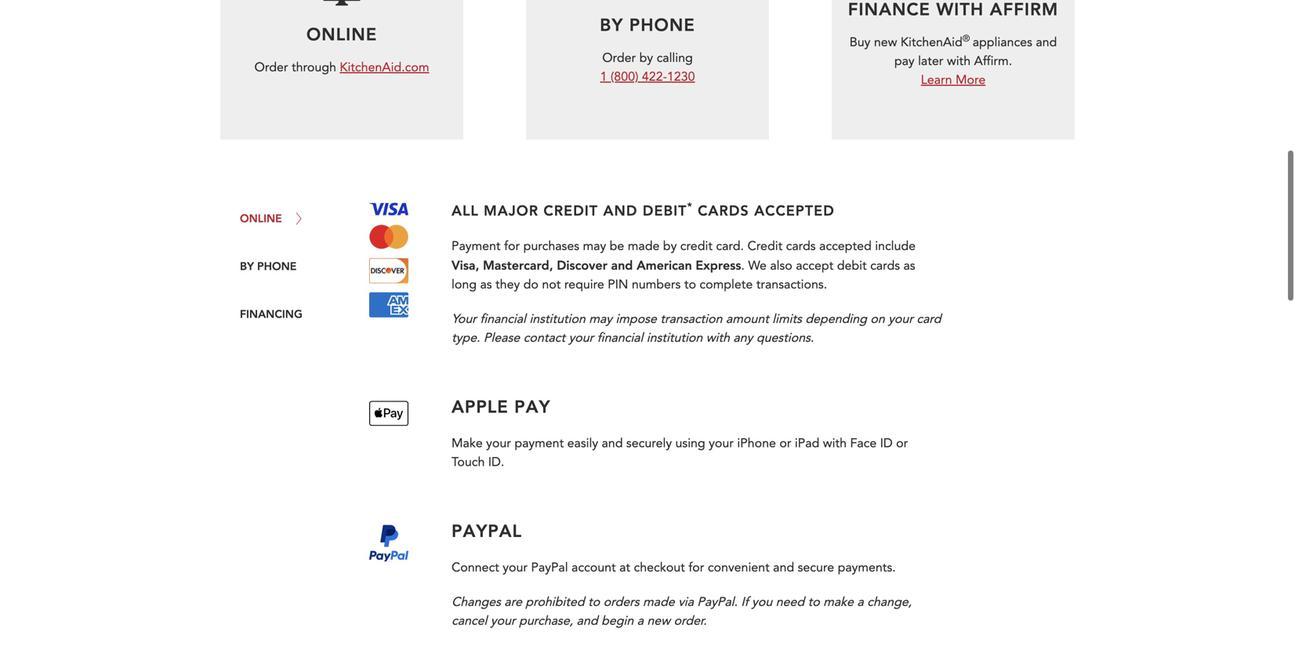 Task type: describe. For each thing, give the bounding box(es) containing it.
at
[[620, 559, 631, 577]]

later
[[919, 53, 944, 70]]

pay
[[515, 395, 551, 418]]

(800)
[[611, 68, 639, 86]]

they
[[496, 276, 520, 293]]

require
[[565, 276, 605, 293]]

secure
[[798, 559, 835, 577]]

by phone link
[[236, 254, 301, 278]]

prohibited
[[526, 594, 585, 611]]

securely
[[627, 435, 672, 452]]

0 horizontal spatial by phone
[[240, 259, 297, 273]]

accept
[[796, 257, 834, 274]]

learn
[[922, 71, 953, 89]]

your inside changes are prohibited to orders made via paypal. if you need to make a change, cancel your purchase, and begin a new order.
[[491, 613, 516, 630]]

touch
[[452, 454, 485, 471]]

include
[[876, 238, 916, 255]]

cards inside all major credit and debit * cards accepted
[[698, 201, 750, 220]]

0 vertical spatial by
[[600, 13, 624, 36]]

discover image
[[369, 258, 409, 284]]

0 horizontal spatial to
[[588, 594, 600, 611]]

id
[[881, 435, 893, 452]]

apple pay
[[452, 395, 551, 418]]

order for order by calling 1 (800) 422-1230
[[603, 49, 636, 67]]

order for order through kitchenaid.com
[[255, 59, 288, 76]]

visa image
[[369, 202, 409, 216]]

accepted inside payment for purchases may be made by credit card. credit cards accepted include visa, mastercard, discover and american express .
[[820, 238, 872, 255]]

and inside all major credit and debit * cards accepted
[[604, 201, 638, 220]]

order through kitchenaid.com
[[255, 59, 429, 76]]

1 or from the left
[[780, 435, 792, 452]]

order by calling 1 (800) 422-1230
[[601, 49, 695, 86]]

0 horizontal spatial as
[[480, 276, 492, 293]]

transactions.
[[757, 276, 828, 293]]

1230
[[668, 68, 695, 86]]

cards inside we also accept debit cards as long as they do not require pin numbers to complete transactions.
[[871, 257, 901, 274]]

checkout
[[634, 559, 685, 577]]

be
[[610, 238, 625, 255]]

need
[[776, 594, 805, 611]]

on
[[871, 311, 885, 328]]

connect your paypal account at checkout for convenient and secure payments.
[[452, 559, 896, 577]]

payment for purchases may be made by credit card. credit cards accepted include visa, mastercard, discover and american express .
[[452, 238, 916, 274]]

cards inside payment for purchases may be made by credit card. credit cards accepted include visa, mastercard, discover and american express .
[[787, 238, 816, 255]]

via
[[679, 594, 694, 611]]

contact
[[524, 329, 566, 347]]

with inside your financial institution may impose transaction amount limits depending on your card type. please contact your financial institution with any questions.
[[707, 329, 730, 347]]

complete
[[700, 276, 753, 293]]

amount
[[726, 311, 769, 328]]

and inside appliances and pay later with affirm.
[[1037, 34, 1058, 51]]

purchase,
[[519, 613, 574, 630]]

more
[[956, 71, 986, 89]]

appliances
[[973, 34, 1033, 51]]

and inside make your payment easily and securely using your iphone or ipad with face id or touch id.
[[602, 435, 623, 452]]

online link
[[236, 206, 312, 231]]

we
[[749, 257, 767, 274]]

new inside changes are prohibited to orders made via paypal. if you need to make a change, cancel your purchase, and begin a new order.
[[647, 613, 671, 630]]

1
[[601, 68, 607, 86]]

.
[[742, 257, 745, 274]]

orders
[[604, 594, 640, 611]]

please
[[484, 329, 520, 347]]

affirm.
[[975, 53, 1013, 70]]

express
[[696, 257, 742, 273]]

payment
[[515, 435, 564, 452]]

kitchenaid.com
[[340, 59, 429, 76]]

credit
[[748, 238, 783, 255]]

1 vertical spatial by
[[240, 259, 254, 273]]

limits
[[773, 311, 802, 328]]

account
[[572, 559, 616, 577]]

begin
[[602, 613, 634, 630]]

your right the using
[[709, 435, 734, 452]]

1 horizontal spatial phone
[[630, 13, 696, 36]]

order.
[[674, 613, 707, 630]]

we also accept debit cards as long as they do not require pin numbers to complete transactions.
[[452, 257, 916, 293]]

any
[[734, 329, 753, 347]]

1 horizontal spatial paypal
[[531, 559, 568, 577]]

id.
[[489, 454, 505, 471]]

your financial institution may impose transaction amount limits depending on your card type. please contact your financial institution with any questions.
[[452, 311, 942, 347]]

make your payment easily and securely using your iphone or ipad with face id or touch id.
[[452, 435, 909, 471]]

not
[[542, 276, 561, 293]]

apple
[[452, 395, 509, 418]]

major
[[484, 201, 539, 220]]

by inside payment for purchases may be made by credit card. credit cards accepted include visa, mastercard, discover and american express .
[[664, 238, 677, 255]]

0 vertical spatial a
[[858, 594, 864, 611]]

may for your
[[589, 311, 613, 328]]

1 vertical spatial for
[[689, 559, 705, 577]]

your
[[452, 311, 477, 328]]

appliances and pay later with affirm.
[[895, 34, 1058, 70]]

are
[[505, 594, 522, 611]]

through
[[292, 59, 336, 76]]

iphone
[[738, 435, 777, 452]]

®
[[963, 32, 971, 45]]

1 (800) 422-1230 link
[[601, 68, 695, 86]]

connect
[[452, 559, 500, 577]]

and inside payment for purchases may be made by credit card. credit cards accepted include visa, mastercard, discover and american express .
[[612, 257, 633, 273]]



Task type: locate. For each thing, give the bounding box(es) containing it.
accepted up credit
[[755, 201, 835, 220]]

0 vertical spatial by phone
[[600, 13, 696, 36]]

0 vertical spatial with
[[948, 53, 971, 70]]

easily
[[568, 435, 599, 452]]

0 vertical spatial financial
[[480, 311, 526, 328]]

1 horizontal spatial by phone
[[600, 13, 696, 36]]

institution up contact
[[530, 311, 586, 328]]

paypal up connect
[[452, 519, 522, 542]]

0 horizontal spatial by
[[240, 259, 254, 273]]

1 vertical spatial by
[[664, 238, 677, 255]]

visa,
[[452, 257, 480, 273]]

debit up payment for purchases may be made by credit card. credit cards accepted include visa, mastercard, discover and american express .
[[643, 201, 688, 220]]

0 vertical spatial as
[[904, 257, 916, 274]]

your down are on the bottom of the page
[[491, 613, 516, 630]]

1 horizontal spatial by
[[664, 238, 677, 255]]

with right ipad
[[823, 435, 847, 452]]

with inside make your payment easily and securely using your iphone or ipad with face id or touch id.
[[823, 435, 847, 452]]

1 vertical spatial cards
[[787, 238, 816, 255]]

financial
[[480, 311, 526, 328], [597, 329, 644, 347]]

card
[[917, 311, 942, 328]]

debit
[[643, 201, 688, 220], [838, 257, 867, 274]]

payment
[[452, 238, 501, 255]]

card.
[[717, 238, 744, 255]]

do
[[524, 276, 539, 293]]

may left be
[[583, 238, 607, 255]]

by up 1
[[600, 13, 624, 36]]

for inside payment for purchases may be made by credit card. credit cards accepted include visa, mastercard, discover and american express .
[[504, 238, 520, 255]]

by up financing
[[240, 259, 254, 273]]

you
[[752, 594, 773, 611]]

1 horizontal spatial or
[[897, 435, 909, 452]]

questions.
[[757, 329, 814, 347]]

to right need
[[808, 594, 820, 611]]

purchases
[[524, 238, 580, 255]]

1 vertical spatial as
[[480, 276, 492, 293]]

1 vertical spatial with
[[707, 329, 730, 347]]

0 horizontal spatial paypal
[[452, 519, 522, 542]]

payments.
[[838, 559, 896, 577]]

1 horizontal spatial for
[[689, 559, 705, 577]]

impose
[[616, 311, 657, 328]]

a right make
[[858, 594, 864, 611]]

by phone up "order by calling 1 (800) 422-1230"
[[600, 13, 696, 36]]

also
[[771, 257, 793, 274]]

and left begin
[[577, 613, 598, 630]]

buy new kitchenaid ®
[[850, 32, 973, 51]]

a right begin
[[637, 613, 644, 630]]

1 vertical spatial by phone
[[240, 259, 297, 273]]

change,
[[868, 594, 912, 611]]

new inside buy new kitchenaid ®
[[875, 34, 898, 51]]

convenient
[[708, 559, 770, 577]]

learn more link
[[922, 71, 986, 89]]

made left via
[[643, 594, 675, 611]]

paypal up prohibited
[[531, 559, 568, 577]]

credit up purchases
[[544, 201, 599, 220]]

may left impose
[[589, 311, 613, 328]]

made right be
[[628, 238, 660, 255]]

2 vertical spatial with
[[823, 435, 847, 452]]

1 horizontal spatial new
[[875, 34, 898, 51]]

1 vertical spatial phone
[[257, 259, 297, 273]]

0 vertical spatial phone
[[630, 13, 696, 36]]

cancel
[[452, 613, 487, 630]]

0 horizontal spatial or
[[780, 435, 792, 452]]

2 or from the left
[[897, 435, 909, 452]]

make
[[824, 594, 854, 611]]

made inside changes are prohibited to orders made via paypal. if you need to make a change, cancel your purchase, and begin a new order.
[[643, 594, 675, 611]]

your right on
[[889, 311, 914, 328]]

a
[[858, 594, 864, 611], [637, 613, 644, 630]]

numbers
[[632, 276, 681, 293]]

1 horizontal spatial to
[[685, 276, 697, 293]]

if
[[742, 594, 749, 611]]

calling
[[657, 49, 693, 67]]

online up order through kitchenaid.com
[[307, 22, 377, 45]]

all major credit and debit * cards accepted
[[452, 199, 835, 220]]

institution
[[530, 311, 586, 328], [647, 329, 703, 347]]

2 horizontal spatial with
[[948, 53, 971, 70]]

debit right accept
[[838, 257, 867, 274]]

new left order.
[[647, 613, 671, 630]]

pin
[[608, 276, 629, 293]]

by
[[600, 13, 624, 36], [240, 259, 254, 273]]

your right contact
[[569, 329, 594, 347]]

accepted
[[755, 201, 835, 220], [820, 238, 872, 255]]

with inside appliances and pay later with affirm.
[[948, 53, 971, 70]]

american
[[637, 257, 692, 273]]

made for by
[[628, 238, 660, 255]]

0 horizontal spatial for
[[504, 238, 520, 255]]

or left ipad
[[780, 435, 792, 452]]

and
[[1037, 34, 1058, 51], [604, 201, 638, 220], [612, 257, 633, 273], [602, 435, 623, 452], [774, 559, 795, 577], [577, 613, 598, 630]]

depending
[[806, 311, 867, 328]]

1 horizontal spatial credit
[[681, 238, 713, 255]]

1 vertical spatial online
[[240, 211, 282, 225]]

buy
[[850, 34, 871, 51]]

1 horizontal spatial debit
[[838, 257, 867, 274]]

order left through
[[255, 59, 288, 76]]

0 vertical spatial cards
[[698, 201, 750, 220]]

0 vertical spatial new
[[875, 34, 898, 51]]

0 horizontal spatial order
[[255, 59, 288, 76]]

and right appliances
[[1037, 34, 1058, 51]]

changes are prohibited to orders made via paypal. if you need to make a change, cancel your purchase, and begin a new order.
[[452, 594, 912, 630]]

and down be
[[612, 257, 633, 273]]

0 vertical spatial by
[[640, 49, 654, 67]]

0 vertical spatial online
[[307, 22, 377, 45]]

2 horizontal spatial cards
[[871, 257, 901, 274]]

1 horizontal spatial as
[[904, 257, 916, 274]]

0 vertical spatial for
[[504, 238, 520, 255]]

paypal image
[[369, 525, 409, 563]]

1 vertical spatial new
[[647, 613, 671, 630]]

1 vertical spatial credit
[[681, 238, 713, 255]]

using
[[676, 435, 706, 452]]

financial up please
[[480, 311, 526, 328]]

learn more
[[922, 71, 986, 89]]

kitchenaid
[[901, 34, 963, 51]]

to inside we also accept debit cards as long as they do not require pin numbers to complete transactions.
[[685, 276, 697, 293]]

as left they
[[480, 276, 492, 293]]

to
[[685, 276, 697, 293], [588, 594, 600, 611], [808, 594, 820, 611]]

mastercard image
[[369, 223, 409, 250]]

to left the orders
[[588, 594, 600, 611]]

make
[[452, 435, 483, 452]]

1 horizontal spatial financial
[[597, 329, 644, 347]]

debit inside we also accept debit cards as long as they do not require pin numbers to complete transactions.
[[838, 257, 867, 274]]

or right id
[[897, 435, 909, 452]]

0 vertical spatial credit
[[544, 201, 599, 220]]

1 vertical spatial institution
[[647, 329, 703, 347]]

online up 'by phone' link
[[240, 211, 282, 225]]

phone
[[630, 13, 696, 36], [257, 259, 297, 273]]

1 horizontal spatial with
[[823, 435, 847, 452]]

with up learn more link
[[948, 53, 971, 70]]

0 horizontal spatial institution
[[530, 311, 586, 328]]

for
[[504, 238, 520, 255], [689, 559, 705, 577]]

to down payment for purchases may be made by credit card. credit cards accepted include visa, mastercard, discover and american express .
[[685, 276, 697, 293]]

0 vertical spatial debit
[[643, 201, 688, 220]]

phone down online link
[[257, 259, 297, 273]]

phone up calling
[[630, 13, 696, 36]]

transaction
[[661, 311, 723, 328]]

1 horizontal spatial order
[[603, 49, 636, 67]]

cards up accept
[[787, 238, 816, 255]]

0 horizontal spatial credit
[[544, 201, 599, 220]]

paypal.
[[698, 594, 738, 611]]

1 vertical spatial made
[[643, 594, 675, 611]]

order inside "order by calling 1 (800) 422-1230"
[[603, 49, 636, 67]]

institution down transaction
[[647, 329, 703, 347]]

cards right * at the top right of page
[[698, 201, 750, 220]]

discover
[[557, 257, 608, 273]]

by inside "order by calling 1 (800) 422-1230"
[[640, 49, 654, 67]]

may inside your financial institution may impose transaction amount limits depending on your card type. please contact your financial institution with any questions.
[[589, 311, 613, 328]]

financial down impose
[[597, 329, 644, 347]]

1 vertical spatial financial
[[597, 329, 644, 347]]

new
[[875, 34, 898, 51], [647, 613, 671, 630]]

by phone up financing
[[240, 259, 297, 273]]

by up american
[[664, 238, 677, 255]]

credit
[[544, 201, 599, 220], [681, 238, 713, 255]]

*
[[688, 199, 693, 213]]

0 vertical spatial made
[[628, 238, 660, 255]]

1 horizontal spatial a
[[858, 594, 864, 611]]

0 horizontal spatial by
[[640, 49, 654, 67]]

accepted up accept
[[820, 238, 872, 255]]

by up 1 (800) 422-1230 'link'
[[640, 49, 654, 67]]

and right easily
[[602, 435, 623, 452]]

and inside changes are prohibited to orders made via paypal. if you need to make a change, cancel your purchase, and begin a new order.
[[577, 613, 598, 630]]

may for discover
[[583, 238, 607, 255]]

changes
[[452, 594, 501, 611]]

0 vertical spatial accepted
[[755, 201, 835, 220]]

face
[[851, 435, 877, 452]]

and left secure on the bottom
[[774, 559, 795, 577]]

made for via
[[643, 594, 675, 611]]

0 vertical spatial may
[[583, 238, 607, 255]]

order up (800)
[[603, 49, 636, 67]]

credit inside payment for purchases may be made by credit card. credit cards accepted include visa, mastercard, discover and american express .
[[681, 238, 713, 255]]

for up via
[[689, 559, 705, 577]]

0 horizontal spatial financial
[[480, 311, 526, 328]]

0 horizontal spatial cards
[[698, 201, 750, 220]]

cards down the include
[[871, 257, 901, 274]]

made inside payment for purchases may be made by credit card. credit cards accepted include visa, mastercard, discover and american express .
[[628, 238, 660, 255]]

apple pay image
[[369, 401, 409, 427]]

your up the id.
[[486, 435, 511, 452]]

1 horizontal spatial cards
[[787, 238, 816, 255]]

1 horizontal spatial by
[[600, 13, 624, 36]]

0 vertical spatial paypal
[[452, 519, 522, 542]]

1 vertical spatial accepted
[[820, 238, 872, 255]]

pay
[[895, 53, 915, 70]]

ipad
[[795, 435, 820, 452]]

mastercard,
[[483, 257, 553, 273]]

1 vertical spatial paypal
[[531, 559, 568, 577]]

amex image
[[369, 292, 409, 318]]

0 horizontal spatial phone
[[257, 259, 297, 273]]

new right buy
[[875, 34, 898, 51]]

may inside payment for purchases may be made by credit card. credit cards accepted include visa, mastercard, discover and american express .
[[583, 238, 607, 255]]

1 vertical spatial a
[[637, 613, 644, 630]]

made
[[628, 238, 660, 255], [643, 594, 675, 611]]

0 horizontal spatial debit
[[643, 201, 688, 220]]

1 vertical spatial may
[[589, 311, 613, 328]]

or
[[780, 435, 792, 452], [897, 435, 909, 452]]

0 horizontal spatial with
[[707, 329, 730, 347]]

your up are on the bottom of the page
[[503, 559, 528, 577]]

with left any
[[707, 329, 730, 347]]

1 vertical spatial debit
[[838, 257, 867, 274]]

0 horizontal spatial a
[[637, 613, 644, 630]]

by
[[640, 49, 654, 67], [664, 238, 677, 255]]

for up mastercard,
[[504, 238, 520, 255]]

your
[[889, 311, 914, 328], [569, 329, 594, 347], [486, 435, 511, 452], [709, 435, 734, 452], [503, 559, 528, 577], [491, 613, 516, 630]]

1 horizontal spatial online
[[307, 22, 377, 45]]

online inside online link
[[240, 211, 282, 225]]

by phone
[[600, 13, 696, 36], [240, 259, 297, 273]]

financing
[[240, 307, 303, 321]]

2 vertical spatial cards
[[871, 257, 901, 274]]

0 horizontal spatial online
[[240, 211, 282, 225]]

0 horizontal spatial new
[[647, 613, 671, 630]]

accepted inside all major credit and debit * cards accepted
[[755, 201, 835, 220]]

cards
[[698, 201, 750, 220], [787, 238, 816, 255], [871, 257, 901, 274]]

as down the include
[[904, 257, 916, 274]]

1 horizontal spatial institution
[[647, 329, 703, 347]]

credit up 'express' in the right of the page
[[681, 238, 713, 255]]

and up be
[[604, 201, 638, 220]]

2 horizontal spatial to
[[808, 594, 820, 611]]

credit inside all major credit and debit * cards accepted
[[544, 201, 599, 220]]

debit inside all major credit and debit * cards accepted
[[643, 201, 688, 220]]

0 vertical spatial institution
[[530, 311, 586, 328]]

financing link
[[236, 302, 307, 326]]

type.
[[452, 329, 480, 347]]



Task type: vqa. For each thing, say whether or not it's contained in the screenshot.
Soft Start®
no



